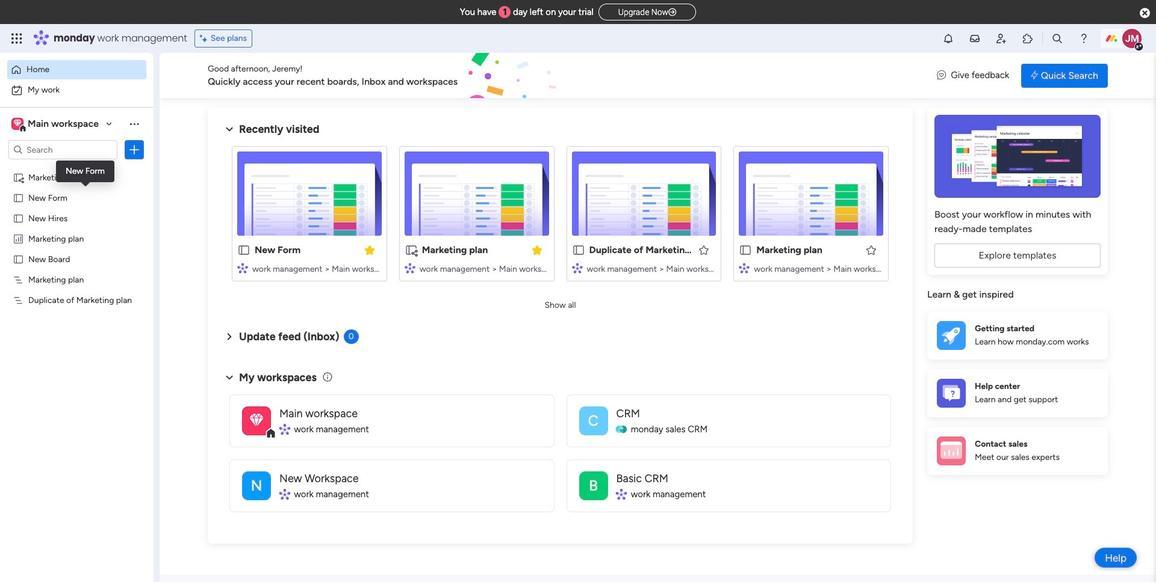 Task type: vqa. For each thing, say whether or not it's contained in the screenshot.
monday marketplace icon
yes



Task type: locate. For each thing, give the bounding box(es) containing it.
1 vertical spatial option
[[7, 81, 146, 100]]

jeremy miller image
[[1122, 29, 1142, 48]]

close recently visited image
[[222, 122, 237, 137]]

2 add to favorites image from the left
[[865, 244, 877, 256]]

dapulse close image
[[1140, 7, 1150, 19]]

0 vertical spatial option
[[7, 60, 146, 79]]

1 vertical spatial shareable board image
[[405, 244, 418, 257]]

workspace selection element
[[11, 117, 101, 132]]

0 vertical spatial workspace image
[[11, 117, 23, 131]]

add to favorites image
[[698, 244, 710, 256], [865, 244, 877, 256]]

0 horizontal spatial add to favorites image
[[698, 244, 710, 256]]

1 add to favorites image from the left
[[698, 244, 710, 256]]

component image
[[616, 490, 627, 500]]

1 horizontal spatial shareable board image
[[405, 244, 418, 257]]

1 vertical spatial workspace image
[[579, 407, 608, 436]]

public board image
[[13, 192, 24, 204], [13, 213, 24, 224], [237, 244, 251, 257], [572, 244, 585, 257], [13, 254, 24, 265]]

workspace image
[[11, 117, 23, 131], [579, 407, 608, 436], [579, 472, 608, 501]]

select product image
[[11, 33, 23, 45]]

close my workspaces image
[[222, 371, 237, 385]]

option
[[7, 60, 146, 79], [7, 81, 146, 100], [0, 167, 154, 169]]

0 element
[[344, 330, 359, 344]]

getting started element
[[927, 312, 1108, 360]]

workspace image
[[13, 117, 22, 131], [242, 407, 271, 436], [249, 410, 264, 432], [242, 472, 271, 501]]

workspace image inside "element"
[[11, 117, 23, 131]]

0 vertical spatial shareable board image
[[13, 172, 24, 183]]

options image
[[128, 144, 140, 156]]

public board image
[[739, 244, 752, 257]]

1 horizontal spatial add to favorites image
[[865, 244, 877, 256]]

list box
[[0, 165, 154, 473]]

v2 bolt switch image
[[1031, 69, 1038, 82]]

remove from favorites image
[[531, 244, 543, 256]]

2 vertical spatial option
[[0, 167, 154, 169]]

shareable board image
[[13, 172, 24, 183], [405, 244, 418, 257]]

templates image image
[[938, 115, 1097, 198]]

help image
[[1078, 33, 1090, 45]]

v2 user feedback image
[[937, 69, 946, 82]]



Task type: describe. For each thing, give the bounding box(es) containing it.
quick search results list box
[[222, 137, 898, 296]]

notifications image
[[942, 33, 954, 45]]

open update feed (inbox) image
[[222, 330, 237, 344]]

workspace image inside "element"
[[13, 117, 22, 131]]

help center element
[[927, 369, 1108, 418]]

remove from favorites image
[[364, 244, 376, 256]]

shareable board image inside quick search results list box
[[405, 244, 418, 257]]

monday marketplace image
[[1022, 33, 1034, 45]]

dapulse rightstroke image
[[669, 8, 676, 17]]

component image
[[572, 263, 583, 274]]

invite members image
[[995, 33, 1007, 45]]

update feed image
[[969, 33, 981, 45]]

2 vertical spatial workspace image
[[579, 472, 608, 501]]

public dashboard image
[[13, 233, 24, 244]]

search everything image
[[1051, 33, 1063, 45]]

Search in workspace field
[[25, 143, 101, 157]]

workspace options image
[[128, 118, 140, 130]]

see plans image
[[200, 32, 211, 45]]

contact sales element
[[927, 427, 1108, 475]]

0 horizontal spatial shareable board image
[[13, 172, 24, 183]]



